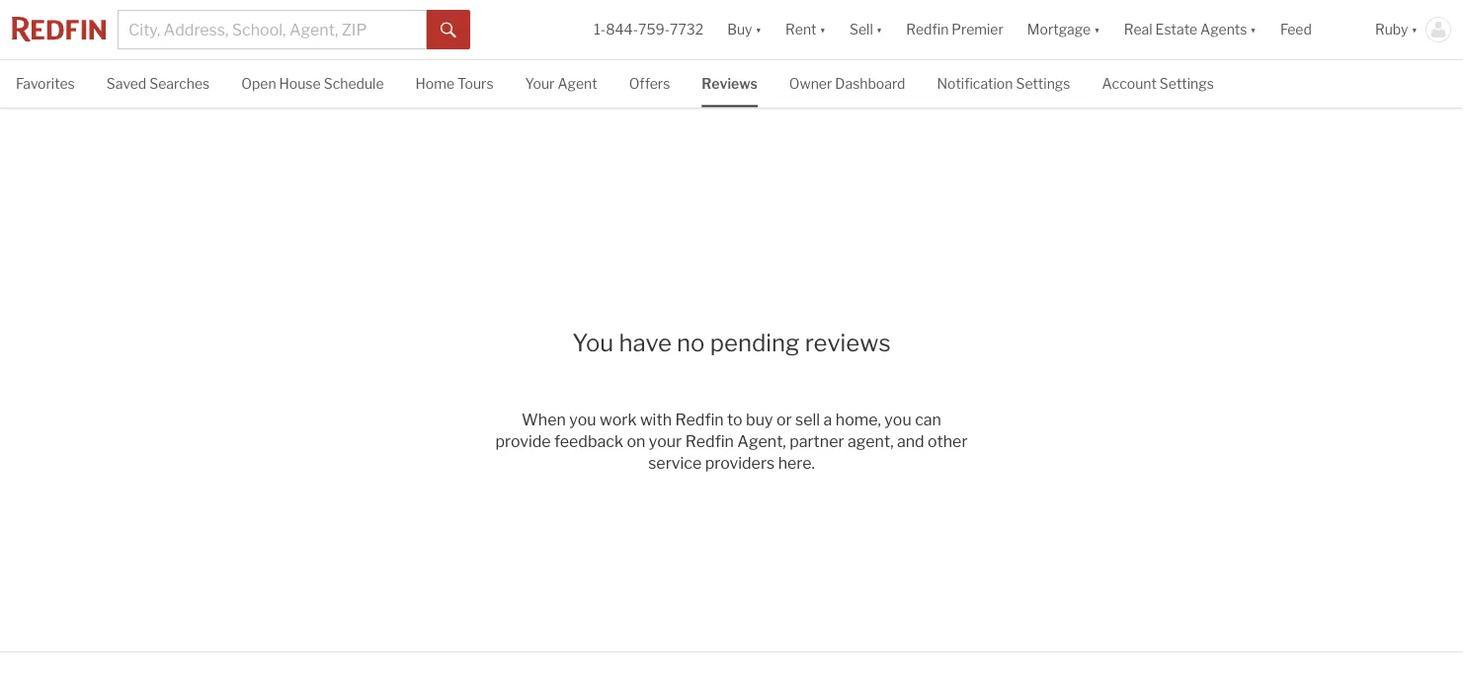 Task type: vqa. For each thing, say whether or not it's contained in the screenshot.
New
no



Task type: locate. For each thing, give the bounding box(es) containing it.
1 you from the left
[[569, 410, 596, 429]]

your agent link
[[525, 60, 597, 105]]

owner dashboard
[[789, 76, 906, 92]]

pending
[[710, 329, 800, 358]]

reviews link
[[702, 60, 758, 105]]

home tours
[[415, 76, 494, 92]]

redfin
[[906, 21, 949, 38], [675, 410, 724, 429], [685, 432, 734, 451]]

saved searches
[[106, 76, 210, 92]]

buy
[[746, 410, 773, 429]]

1 ▾ from the left
[[755, 21, 762, 38]]

7732
[[670, 21, 704, 38]]

settings
[[1016, 76, 1070, 92], [1160, 76, 1214, 92]]

mortgage
[[1027, 21, 1091, 38]]

redfin left to
[[675, 410, 724, 429]]

you up and
[[885, 410, 912, 429]]

2 settings from the left
[[1160, 76, 1214, 92]]

sell
[[850, 21, 873, 38]]

with
[[640, 410, 672, 429]]

feed button
[[1269, 0, 1363, 59]]

▾ right ruby
[[1411, 21, 1418, 38]]

2 ▾ from the left
[[820, 21, 826, 38]]

buy ▾ button
[[716, 0, 774, 59]]

house
[[279, 76, 321, 92]]

offers
[[629, 76, 670, 92]]

you
[[572, 329, 614, 358]]

6 ▾ from the left
[[1411, 21, 1418, 38]]

▾ for buy ▾
[[755, 21, 762, 38]]

buy ▾
[[727, 21, 762, 38]]

1-844-759-7732 link
[[594, 21, 704, 38]]

work
[[600, 410, 637, 429]]

ruby ▾
[[1375, 21, 1418, 38]]

▾ right rent
[[820, 21, 826, 38]]

notification settings
[[937, 76, 1070, 92]]

settings down mortgage
[[1016, 76, 1070, 92]]

reviews
[[805, 329, 891, 358]]

estate
[[1156, 21, 1198, 38]]

0 vertical spatial redfin
[[906, 21, 949, 38]]

4 ▾ from the left
[[1094, 21, 1100, 38]]

open
[[241, 76, 276, 92]]

5 ▾ from the left
[[1250, 21, 1257, 38]]

1 settings from the left
[[1016, 76, 1070, 92]]

tours
[[457, 76, 494, 92]]

real estate agents ▾
[[1124, 21, 1257, 38]]

redfin left premier
[[906, 21, 949, 38]]

▾ for rent ▾
[[820, 21, 826, 38]]

redfin down to
[[685, 432, 734, 451]]

buy
[[727, 21, 752, 38]]

sell ▾
[[850, 21, 883, 38]]

3 ▾ from the left
[[876, 21, 883, 38]]

redfin inside redfin premier button
[[906, 21, 949, 38]]

0 horizontal spatial you
[[569, 410, 596, 429]]

real estate agents ▾ link
[[1124, 0, 1257, 59]]

0 horizontal spatial settings
[[1016, 76, 1070, 92]]

▾ for ruby ▾
[[1411, 21, 1418, 38]]

redfin premier button
[[894, 0, 1016, 59]]

no
[[677, 329, 705, 358]]

agent,
[[737, 432, 786, 451]]

your agent
[[525, 76, 597, 92]]

partner
[[790, 432, 844, 451]]

real
[[1124, 21, 1153, 38]]

you up feedback
[[569, 410, 596, 429]]

▾
[[755, 21, 762, 38], [820, 21, 826, 38], [876, 21, 883, 38], [1094, 21, 1100, 38], [1250, 21, 1257, 38], [1411, 21, 1418, 38]]

other
[[928, 432, 968, 451]]

City, Address, School, Agent, ZIP search field
[[118, 10, 427, 49]]

settings down real estate agents ▾ dropdown button
[[1160, 76, 1214, 92]]

offers link
[[629, 60, 670, 105]]

you
[[569, 410, 596, 429], [885, 410, 912, 429]]

your
[[525, 76, 555, 92]]

notification settings link
[[937, 60, 1070, 105]]

have
[[619, 329, 672, 358]]

▾ right buy
[[755, 21, 762, 38]]

agent
[[558, 76, 597, 92]]

you have no pending reviews
[[572, 329, 891, 358]]

759-
[[638, 21, 670, 38]]

1 horizontal spatial settings
[[1160, 76, 1214, 92]]

sell
[[795, 410, 820, 429]]

mortgage ▾ button
[[1016, 0, 1112, 59]]

▾ right sell on the right of page
[[876, 21, 883, 38]]

▾ right mortgage
[[1094, 21, 1100, 38]]

mortgage ▾ button
[[1027, 0, 1100, 59]]

▾ right agents
[[1250, 21, 1257, 38]]

real estate agents ▾ button
[[1112, 0, 1269, 59]]

1 horizontal spatial you
[[885, 410, 912, 429]]



Task type: describe. For each thing, give the bounding box(es) containing it.
sell ▾ button
[[838, 0, 894, 59]]

2 vertical spatial redfin
[[685, 432, 734, 451]]

open house schedule link
[[241, 60, 384, 105]]

favorites link
[[16, 60, 75, 105]]

premier
[[952, 21, 1004, 38]]

settings for account settings
[[1160, 76, 1214, 92]]

or
[[776, 410, 792, 429]]

account settings link
[[1102, 60, 1214, 105]]

buy ▾ button
[[727, 0, 762, 59]]

sell ▾ button
[[850, 0, 883, 59]]

providers
[[705, 454, 775, 473]]

rent ▾
[[785, 21, 826, 38]]

1-
[[594, 21, 606, 38]]

notification
[[937, 76, 1013, 92]]

account
[[1102, 76, 1157, 92]]

home
[[415, 76, 455, 92]]

saved
[[106, 76, 146, 92]]

reviews
[[702, 76, 758, 92]]

home tours link
[[415, 60, 494, 105]]

owner
[[789, 76, 832, 92]]

rent ▾ button
[[785, 0, 826, 59]]

rent
[[785, 21, 817, 38]]

on
[[627, 432, 646, 451]]

schedule
[[324, 76, 384, 92]]

▾ inside dropdown button
[[1250, 21, 1257, 38]]

▾ for mortgage ▾
[[1094, 21, 1100, 38]]

provide
[[495, 432, 551, 451]]

service
[[648, 454, 702, 473]]

saved searches link
[[106, 60, 210, 105]]

ruby
[[1375, 21, 1408, 38]]

a
[[824, 410, 832, 429]]

to
[[727, 410, 743, 429]]

searches
[[149, 76, 210, 92]]

settings for notification settings
[[1016, 76, 1070, 92]]

844-
[[606, 21, 638, 38]]

can
[[915, 410, 942, 429]]

1 vertical spatial redfin
[[675, 410, 724, 429]]

home,
[[836, 410, 881, 429]]

rent ▾ button
[[774, 0, 838, 59]]

agents
[[1200, 21, 1247, 38]]

feedback
[[554, 432, 623, 451]]

open house schedule
[[241, 76, 384, 92]]

account settings
[[1102, 76, 1214, 92]]

1-844-759-7732
[[594, 21, 704, 38]]

owner dashboard link
[[789, 60, 906, 105]]

mortgage ▾
[[1027, 21, 1100, 38]]

▾ for sell ▾
[[876, 21, 883, 38]]

agent,
[[848, 432, 894, 451]]

2 you from the left
[[885, 410, 912, 429]]

favorites
[[16, 76, 75, 92]]

your
[[649, 432, 682, 451]]

submit search image
[[441, 22, 457, 38]]

when
[[522, 410, 566, 429]]

feed
[[1280, 21, 1312, 38]]

here.
[[778, 454, 815, 473]]

when you work with redfin to buy or sell a home, you can provide feedback on your redfin agent, partner agent, and other service providers here.
[[495, 410, 968, 473]]

redfin premier
[[906, 21, 1004, 38]]

dashboard
[[835, 76, 906, 92]]

and
[[897, 432, 924, 451]]



